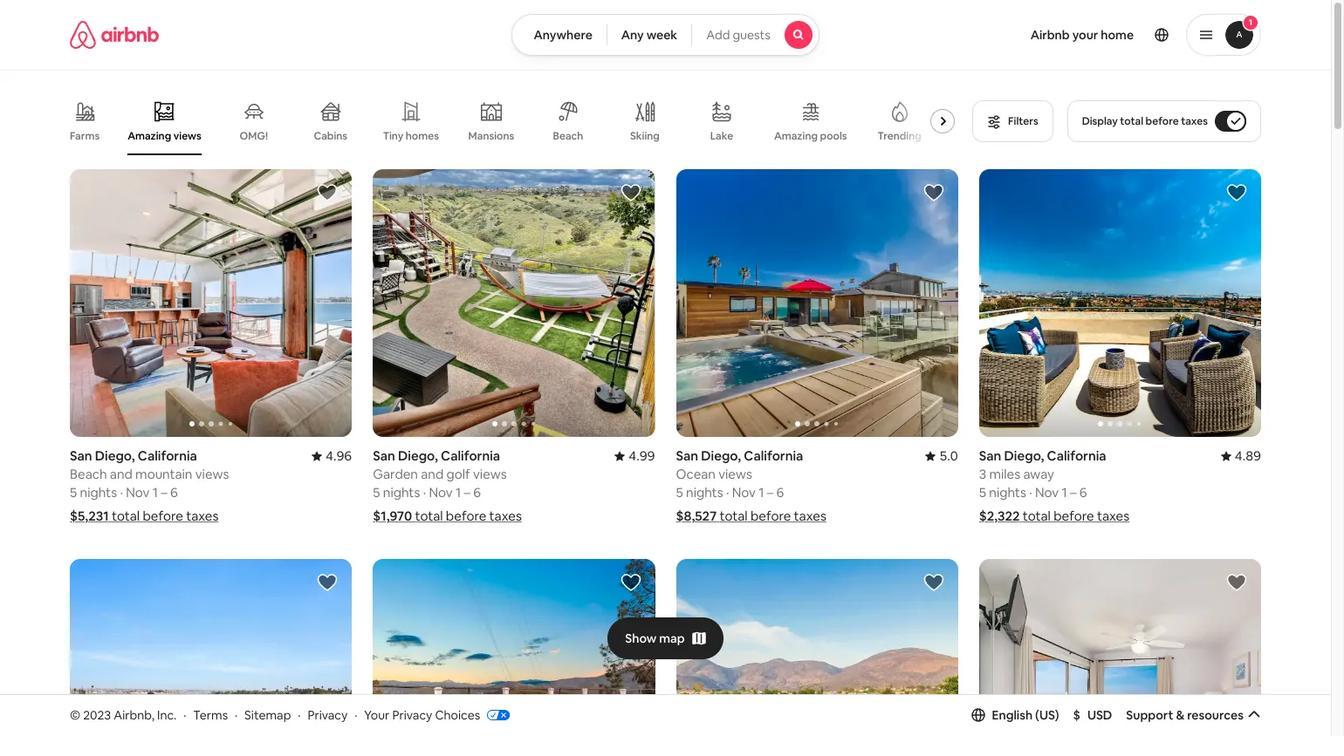 Task type: vqa. For each thing, say whether or not it's contained in the screenshot.


Task type: locate. For each thing, give the bounding box(es) containing it.
cabins
[[314, 129, 347, 143]]

diego, up ocean
[[701, 448, 741, 464]]

diego, inside san diego, california 3 miles away 5 nights · nov 1 – 6 $2,322 total before taxes
[[1004, 448, 1044, 464]]

nights inside san diego, california 3 miles away 5 nights · nov 1 – 6 $2,322 total before taxes
[[989, 484, 1026, 501]]

anywhere button
[[512, 14, 607, 56]]

2 diego, from the left
[[398, 448, 438, 464]]

4 san from the left
[[979, 448, 1001, 464]]

3 6 from the left
[[776, 484, 784, 501]]

san inside san diego, california garden and golf views 5 nights · nov 1 – 6 $1,970 total before taxes
[[373, 448, 395, 464]]

5
[[70, 484, 77, 501], [373, 484, 380, 501], [676, 484, 683, 501], [979, 484, 986, 501]]

5.0
[[939, 448, 958, 464]]

5 down ocean
[[676, 484, 683, 501]]

1 diego, from the left
[[95, 448, 135, 464]]

and inside the san diego, california beach and mountain views 5 nights · nov 1 – 6 $5,231 total before taxes
[[110, 466, 133, 483]]

1 5 from the left
[[70, 484, 77, 501]]

san up ocean
[[676, 448, 698, 464]]

and inside san diego, california garden and golf views 5 nights · nov 1 – 6 $1,970 total before taxes
[[421, 466, 444, 483]]

1 inside san diego, california ocean views 5 nights · nov 1 – 6 $8,527 total before taxes
[[759, 484, 764, 501]]

san up $5,231
[[70, 448, 92, 464]]

total
[[1120, 114, 1143, 128], [112, 508, 140, 525], [415, 508, 443, 525], [720, 508, 748, 525], [1023, 508, 1051, 525]]

views inside the san diego, california beach and mountain views 5 nights · nov 1 – 6 $5,231 total before taxes
[[195, 466, 229, 483]]

your privacy choices link
[[364, 707, 510, 724]]

1 horizontal spatial privacy
[[392, 707, 432, 723]]

terms · sitemap · privacy ·
[[193, 707, 357, 723]]

1 nights from the left
[[80, 484, 117, 501]]

taxes
[[1181, 114, 1208, 128], [186, 508, 219, 525], [489, 508, 522, 525], [794, 508, 826, 525], [1097, 508, 1130, 525]]

$1,970
[[373, 508, 412, 525]]

privacy
[[308, 707, 348, 723], [392, 707, 432, 723]]

6 inside san diego, california 3 miles away 5 nights · nov 1 – 6 $2,322 total before taxes
[[1079, 484, 1087, 501]]

total inside san diego, california ocean views 5 nights · nov 1 – 6 $8,527 total before taxes
[[720, 508, 748, 525]]

0 horizontal spatial amazing
[[128, 129, 171, 143]]

pools
[[820, 129, 847, 143]]

2 san from the left
[[373, 448, 395, 464]]

diego, inside san diego, california garden and golf views 5 nights · nov 1 – 6 $1,970 total before taxes
[[398, 448, 438, 464]]

&
[[1176, 708, 1185, 723]]

and left golf
[[421, 466, 444, 483]]

california inside san diego, california 3 miles away 5 nights · nov 1 – 6 $2,322 total before taxes
[[1047, 448, 1106, 464]]

3 – from the left
[[767, 484, 774, 501]]

san inside the san diego, california beach and mountain views 5 nights · nov 1 – 6 $5,231 total before taxes
[[70, 448, 92, 464]]

·
[[120, 484, 123, 501], [423, 484, 426, 501], [726, 484, 729, 501], [1029, 484, 1032, 501], [183, 707, 186, 723], [235, 707, 238, 723], [298, 707, 301, 723], [354, 707, 357, 723]]

2023
[[83, 707, 111, 723]]

5 inside the san diego, california beach and mountain views 5 nights · nov 1 – 6 $5,231 total before taxes
[[70, 484, 77, 501]]

terms
[[193, 707, 228, 723]]

1 – from the left
[[161, 484, 167, 501]]

beach left skiing
[[553, 129, 583, 143]]

taxes inside button
[[1181, 114, 1208, 128]]

support & resources
[[1126, 708, 1244, 723]]

3 5 from the left
[[676, 484, 683, 501]]

4.96 out of 5 average rating image
[[312, 448, 352, 464]]

2 nov from the left
[[429, 484, 453, 501]]

1 6 from the left
[[170, 484, 178, 501]]

total right the $8,527
[[720, 508, 748, 525]]

nights
[[80, 484, 117, 501], [383, 484, 420, 501], [686, 484, 723, 501], [989, 484, 1026, 501]]

before inside san diego, california 3 miles away 5 nights · nov 1 – 6 $2,322 total before taxes
[[1054, 508, 1094, 525]]

add to wishlist: san diego, california image
[[620, 182, 641, 203], [923, 573, 944, 594], [1226, 573, 1247, 594]]

san
[[70, 448, 92, 464], [373, 448, 395, 464], [676, 448, 698, 464], [979, 448, 1001, 464]]

4.99
[[629, 448, 655, 464]]

total right display at top right
[[1120, 114, 1143, 128]]

1 privacy from the left
[[308, 707, 348, 723]]

1 nov from the left
[[126, 484, 150, 501]]

any
[[621, 27, 644, 43]]

homes
[[406, 129, 439, 143]]

california for ocean views
[[744, 448, 803, 464]]

mountain
[[135, 466, 192, 483]]

your
[[1072, 27, 1098, 43]]

show
[[625, 631, 657, 646]]

None search field
[[512, 14, 819, 56]]

san diego, california beach and mountain views 5 nights · nov 1 – 6 $5,231 total before taxes
[[70, 448, 229, 525]]

san up garden
[[373, 448, 395, 464]]

diego, for ocean
[[701, 448, 741, 464]]

nov inside san diego, california garden and golf views 5 nights · nov 1 – 6 $1,970 total before taxes
[[429, 484, 453, 501]]

and
[[110, 466, 133, 483], [421, 466, 444, 483]]

1 button
[[1186, 14, 1261, 56]]

0 vertical spatial beach
[[553, 129, 583, 143]]

omg!
[[240, 129, 268, 143]]

4.89
[[1235, 448, 1261, 464]]

4 nov from the left
[[1035, 484, 1059, 501]]

san for san diego, california garden and golf views 5 nights · nov 1 – 6 $1,970 total before taxes
[[373, 448, 395, 464]]

views left omg! at the left of page
[[173, 129, 201, 143]]

2 – from the left
[[464, 484, 470, 501]]

4 nights from the left
[[989, 484, 1026, 501]]

$5,231
[[70, 508, 109, 525]]

1 horizontal spatial beach
[[553, 129, 583, 143]]

airbnb
[[1030, 27, 1070, 43]]

california inside the san diego, california beach and mountain views 5 nights · nov 1 – 6 $5,231 total before taxes
[[138, 448, 197, 464]]

nights inside san diego, california garden and golf views 5 nights · nov 1 – 6 $1,970 total before taxes
[[383, 484, 420, 501]]

tiny
[[383, 129, 403, 143]]

1 horizontal spatial add to wishlist: san diego, california image
[[923, 573, 944, 594]]

terms link
[[193, 707, 228, 723]]

group
[[70, 87, 962, 155], [70, 169, 352, 437], [373, 169, 655, 437], [676, 169, 958, 437], [979, 169, 1261, 437], [70, 560, 352, 737], [373, 560, 655, 737], [676, 560, 958, 737], [979, 560, 1261, 737]]

before inside the san diego, california beach and mountain views 5 nights · nov 1 – 6 $5,231 total before taxes
[[143, 508, 183, 525]]

4.99 out of 5 average rating image
[[615, 448, 655, 464]]

5 inside san diego, california ocean views 5 nights · nov 1 – 6 $8,527 total before taxes
[[676, 484, 683, 501]]

san up 3
[[979, 448, 1001, 464]]

resources
[[1187, 708, 1244, 723]]

ocean
[[676, 466, 716, 483]]

5 up $5,231
[[70, 484, 77, 501]]

english (us)
[[992, 708, 1059, 723]]

1 california from the left
[[138, 448, 197, 464]]

2 5 from the left
[[373, 484, 380, 501]]

san diego, california ocean views 5 nights · nov 1 – 6 $8,527 total before taxes
[[676, 448, 826, 525]]

1 horizontal spatial amazing
[[774, 129, 818, 143]]

6 inside the san diego, california beach and mountain views 5 nights · nov 1 – 6 $5,231 total before taxes
[[170, 484, 178, 501]]

beach up $5,231
[[70, 466, 107, 483]]

diego, for garden
[[398, 448, 438, 464]]

total right $5,231
[[112, 508, 140, 525]]

–
[[161, 484, 167, 501], [464, 484, 470, 501], [767, 484, 774, 501], [1070, 484, 1077, 501]]

1 vertical spatial beach
[[70, 466, 107, 483]]

sitemap link
[[244, 707, 291, 723]]

6 inside san diego, california garden and golf views 5 nights · nov 1 – 6 $1,970 total before taxes
[[473, 484, 481, 501]]

add to wishlist: san diego, california image for 5.0
[[923, 182, 944, 203]]

beach inside group
[[553, 129, 583, 143]]

4 – from the left
[[1070, 484, 1077, 501]]

views right ocean
[[718, 466, 752, 483]]

amazing right farms
[[128, 129, 171, 143]]

1 and from the left
[[110, 466, 133, 483]]

total right $1,970
[[415, 508, 443, 525]]

nights down ocean
[[686, 484, 723, 501]]

©
[[70, 707, 80, 723]]

privacy right the your
[[392, 707, 432, 723]]

away
[[1023, 466, 1054, 483]]

before down mountain
[[143, 508, 183, 525]]

your privacy choices
[[364, 707, 480, 723]]

before down golf
[[446, 508, 486, 525]]

3 san from the left
[[676, 448, 698, 464]]

guests
[[733, 27, 770, 43]]

0 horizontal spatial and
[[110, 466, 133, 483]]

english (us) button
[[971, 708, 1059, 723]]

san inside san diego, california 3 miles away 5 nights · nov 1 – 6 $2,322 total before taxes
[[979, 448, 1001, 464]]

3 diego, from the left
[[701, 448, 741, 464]]

home
[[1101, 27, 1134, 43]]

4 5 from the left
[[979, 484, 986, 501]]

2 california from the left
[[441, 448, 500, 464]]

airbnb,
[[114, 707, 154, 723]]

california inside san diego, california garden and golf views 5 nights · nov 1 – 6 $1,970 total before taxes
[[441, 448, 500, 464]]

– inside san diego, california 3 miles away 5 nights · nov 1 – 6 $2,322 total before taxes
[[1070, 484, 1077, 501]]

before right the $8,527
[[750, 508, 791, 525]]

amazing
[[128, 129, 171, 143], [774, 129, 818, 143]]

california
[[138, 448, 197, 464], [441, 448, 500, 464], [744, 448, 803, 464], [1047, 448, 1106, 464]]

taxes inside the san diego, california beach and mountain views 5 nights · nov 1 – 6 $5,231 total before taxes
[[186, 508, 219, 525]]

6
[[170, 484, 178, 501], [473, 484, 481, 501], [776, 484, 784, 501], [1079, 484, 1087, 501]]

before right display at top right
[[1146, 114, 1179, 128]]

diego, up away
[[1004, 448, 1044, 464]]

1 san from the left
[[70, 448, 92, 464]]

3 nights from the left
[[686, 484, 723, 501]]

3 nov from the left
[[732, 484, 756, 501]]

before down away
[[1054, 508, 1094, 525]]

california for beach and mountain views
[[138, 448, 197, 464]]

map
[[659, 631, 685, 646]]

1
[[1249, 17, 1253, 28], [153, 484, 158, 501], [456, 484, 461, 501], [759, 484, 764, 501], [1062, 484, 1067, 501]]

diego,
[[95, 448, 135, 464], [398, 448, 438, 464], [701, 448, 741, 464], [1004, 448, 1044, 464]]

views right golf
[[473, 466, 507, 483]]

amazing left pools
[[774, 129, 818, 143]]

1 horizontal spatial and
[[421, 466, 444, 483]]

california inside san diego, california ocean views 5 nights · nov 1 – 6 $8,527 total before taxes
[[744, 448, 803, 464]]

privacy left the your
[[308, 707, 348, 723]]

san inside san diego, california ocean views 5 nights · nov 1 – 6 $8,527 total before taxes
[[676, 448, 698, 464]]

add to wishlist: san diego, california image
[[317, 182, 338, 203], [923, 182, 944, 203], [1226, 182, 1247, 203], [317, 573, 338, 594]]

0 horizontal spatial beach
[[70, 466, 107, 483]]

5 inside san diego, california garden and golf views 5 nights · nov 1 – 6 $1,970 total before taxes
[[373, 484, 380, 501]]

beach
[[553, 129, 583, 143], [70, 466, 107, 483]]

$
[[1073, 708, 1080, 723]]

taxes inside san diego, california 3 miles away 5 nights · nov 1 – 6 $2,322 total before taxes
[[1097, 508, 1130, 525]]

privacy inside "link"
[[392, 707, 432, 723]]

4 6 from the left
[[1079, 484, 1087, 501]]

3 california from the left
[[744, 448, 803, 464]]

nights up $5,231
[[80, 484, 117, 501]]

5.0 out of 5 average rating image
[[926, 448, 958, 464]]

2 nights from the left
[[383, 484, 420, 501]]

total inside the san diego, california beach and mountain views 5 nights · nov 1 – 6 $5,231 total before taxes
[[112, 508, 140, 525]]

and left mountain
[[110, 466, 133, 483]]

diego, for beach
[[95, 448, 135, 464]]

views right mountain
[[195, 466, 229, 483]]

diego, inside san diego, california ocean views 5 nights · nov 1 – 6 $8,527 total before taxes
[[701, 448, 741, 464]]

2 and from the left
[[421, 466, 444, 483]]

nights down garden
[[383, 484, 420, 501]]

2 privacy from the left
[[392, 707, 432, 723]]

diego, up garden
[[398, 448, 438, 464]]

diego, inside the san diego, california beach and mountain views 5 nights · nov 1 – 6 $5,231 total before taxes
[[95, 448, 135, 464]]

total inside display total before taxes button
[[1120, 114, 1143, 128]]

4 california from the left
[[1047, 448, 1106, 464]]

0 horizontal spatial privacy
[[308, 707, 348, 723]]

4 diego, from the left
[[1004, 448, 1044, 464]]

1 inside san diego, california garden and golf views 5 nights · nov 1 – 6 $1,970 total before taxes
[[456, 484, 461, 501]]

total right $2,322 at the right bottom of the page
[[1023, 508, 1051, 525]]

2 6 from the left
[[473, 484, 481, 501]]

views
[[173, 129, 201, 143], [195, 466, 229, 483], [473, 466, 507, 483], [718, 466, 752, 483]]

4.89 out of 5 average rating image
[[1221, 448, 1261, 464]]

add
[[706, 27, 730, 43]]

nov
[[126, 484, 150, 501], [429, 484, 453, 501], [732, 484, 756, 501], [1035, 484, 1059, 501]]

5 down garden
[[373, 484, 380, 501]]

5 down 3
[[979, 484, 986, 501]]

diego, up $5,231
[[95, 448, 135, 464]]

nights down miles
[[989, 484, 1026, 501]]



Task type: describe. For each thing, give the bounding box(es) containing it.
english
[[992, 708, 1033, 723]]

views inside san diego, california garden and golf views 5 nights · nov 1 – 6 $1,970 total before taxes
[[473, 466, 507, 483]]

beach inside the san diego, california beach and mountain views 5 nights · nov 1 – 6 $5,231 total before taxes
[[70, 466, 107, 483]]

total inside san diego, california 3 miles away 5 nights · nov 1 – 6 $2,322 total before taxes
[[1023, 508, 1051, 525]]

– inside san diego, california ocean views 5 nights · nov 1 – 6 $8,527 total before taxes
[[767, 484, 774, 501]]

3
[[979, 466, 986, 483]]

airbnb your home
[[1030, 27, 1134, 43]]

choices
[[435, 707, 480, 723]]

and for golf
[[421, 466, 444, 483]]

san for san diego, california beach and mountain views 5 nights · nov 1 – 6 $5,231 total before taxes
[[70, 448, 92, 464]]

add guests
[[706, 27, 770, 43]]

before inside button
[[1146, 114, 1179, 128]]

diego, for 3
[[1004, 448, 1044, 464]]

display
[[1082, 114, 1118, 128]]

add guests button
[[691, 14, 819, 56]]

nights inside the san diego, california beach and mountain views 5 nights · nov 1 – 6 $5,231 total before taxes
[[80, 484, 117, 501]]

add to wishlist: san diego, california image for 4.96
[[317, 182, 338, 203]]

taxes inside san diego, california garden and golf views 5 nights · nov 1 – 6 $1,970 total before taxes
[[489, 508, 522, 525]]

views inside san diego, california ocean views 5 nights · nov 1 – 6 $8,527 total before taxes
[[718, 466, 752, 483]]

lake
[[710, 129, 733, 143]]

filters button
[[972, 100, 1053, 142]]

and for mountain
[[110, 466, 133, 483]]

trending
[[878, 129, 921, 143]]

display total before taxes
[[1082, 114, 1208, 128]]

add to wishlist: spring valley, california image
[[620, 573, 641, 594]]

any week button
[[606, 14, 692, 56]]

anywhere
[[534, 27, 592, 43]]

san for san diego, california ocean views 5 nights · nov 1 – 6 $8,527 total before taxes
[[676, 448, 698, 464]]

show map
[[625, 631, 685, 646]]

san diego, california 3 miles away 5 nights · nov 1 – 6 $2,322 total before taxes
[[979, 448, 1130, 525]]

any week
[[621, 27, 677, 43]]

views inside group
[[173, 129, 201, 143]]

sitemap
[[244, 707, 291, 723]]

california for 3 miles away
[[1047, 448, 1106, 464]]

· inside san diego, california garden and golf views 5 nights · nov 1 – 6 $1,970 total before taxes
[[423, 484, 426, 501]]

$ usd
[[1073, 708, 1112, 723]]

· inside san diego, california 3 miles away 5 nights · nov 1 – 6 $2,322 total before taxes
[[1029, 484, 1032, 501]]

nov inside san diego, california ocean views 5 nights · nov 1 – 6 $8,527 total before taxes
[[732, 484, 756, 501]]

$2,322
[[979, 508, 1020, 525]]

0 horizontal spatial add to wishlist: san diego, california image
[[620, 182, 641, 203]]

– inside san diego, california garden and golf views 5 nights · nov 1 – 6 $1,970 total before taxes
[[464, 484, 470, 501]]

nights inside san diego, california ocean views 5 nights · nov 1 – 6 $8,527 total before taxes
[[686, 484, 723, 501]]

miles
[[989, 466, 1020, 483]]

group containing amazing views
[[70, 87, 962, 155]]

support & resources button
[[1126, 708, 1261, 723]]

before inside san diego, california garden and golf views 5 nights · nov 1 – 6 $1,970 total before taxes
[[446, 508, 486, 525]]

6 inside san diego, california ocean views 5 nights · nov 1 – 6 $8,527 total before taxes
[[776, 484, 784, 501]]

skiing
[[630, 129, 660, 143]]

mansions
[[468, 129, 514, 143]]

show map button
[[608, 618, 723, 659]]

1 inside san diego, california 3 miles away 5 nights · nov 1 – 6 $2,322 total before taxes
[[1062, 484, 1067, 501]]

2 horizontal spatial add to wishlist: san diego, california image
[[1226, 573, 1247, 594]]

amazing for amazing views
[[128, 129, 171, 143]]

© 2023 airbnb, inc. ·
[[70, 707, 186, 723]]

· inside the san diego, california beach and mountain views 5 nights · nov 1 – 6 $5,231 total before taxes
[[120, 484, 123, 501]]

none search field containing anywhere
[[512, 14, 819, 56]]

inc.
[[157, 707, 177, 723]]

1 inside dropdown button
[[1249, 17, 1253, 28]]

$8,527
[[676, 508, 717, 525]]

amazing pools
[[774, 129, 847, 143]]

your
[[364, 707, 390, 723]]

taxes inside san diego, california ocean views 5 nights · nov 1 – 6 $8,527 total before taxes
[[794, 508, 826, 525]]

support
[[1126, 708, 1173, 723]]

5 inside san diego, california 3 miles away 5 nights · nov 1 – 6 $2,322 total before taxes
[[979, 484, 986, 501]]

nov inside san diego, california 3 miles away 5 nights · nov 1 – 6 $2,322 total before taxes
[[1035, 484, 1059, 501]]

total inside san diego, california garden and golf views 5 nights · nov 1 – 6 $1,970 total before taxes
[[415, 508, 443, 525]]

garden
[[373, 466, 418, 483]]

nov inside the san diego, california beach and mountain views 5 nights · nov 1 – 6 $5,231 total before taxes
[[126, 484, 150, 501]]

san for san diego, california 3 miles away 5 nights · nov 1 – 6 $2,322 total before taxes
[[979, 448, 1001, 464]]

privacy link
[[308, 707, 348, 723]]

display total before taxes button
[[1067, 100, 1261, 142]]

– inside the san diego, california beach and mountain views 5 nights · nov 1 – 6 $5,231 total before taxes
[[161, 484, 167, 501]]

filters
[[1008, 114, 1038, 128]]

california for garden and golf views
[[441, 448, 500, 464]]

farms
[[70, 129, 100, 143]]

profile element
[[840, 0, 1261, 70]]

before inside san diego, california ocean views 5 nights · nov 1 – 6 $8,527 total before taxes
[[750, 508, 791, 525]]

san diego, california garden and golf views 5 nights · nov 1 – 6 $1,970 total before taxes
[[373, 448, 522, 525]]

airbnb your home link
[[1020, 17, 1144, 53]]

amazing views
[[128, 129, 201, 143]]

week
[[646, 27, 677, 43]]

4.96
[[326, 448, 352, 464]]

(us)
[[1035, 708, 1059, 723]]

· inside san diego, california ocean views 5 nights · nov 1 – 6 $8,527 total before taxes
[[726, 484, 729, 501]]

golf
[[446, 466, 470, 483]]

add to wishlist: san diego, california image for 4.89
[[1226, 182, 1247, 203]]

usd
[[1087, 708, 1112, 723]]

amazing for amazing pools
[[774, 129, 818, 143]]

1 inside the san diego, california beach and mountain views 5 nights · nov 1 – 6 $5,231 total before taxes
[[153, 484, 158, 501]]

tiny homes
[[383, 129, 439, 143]]



